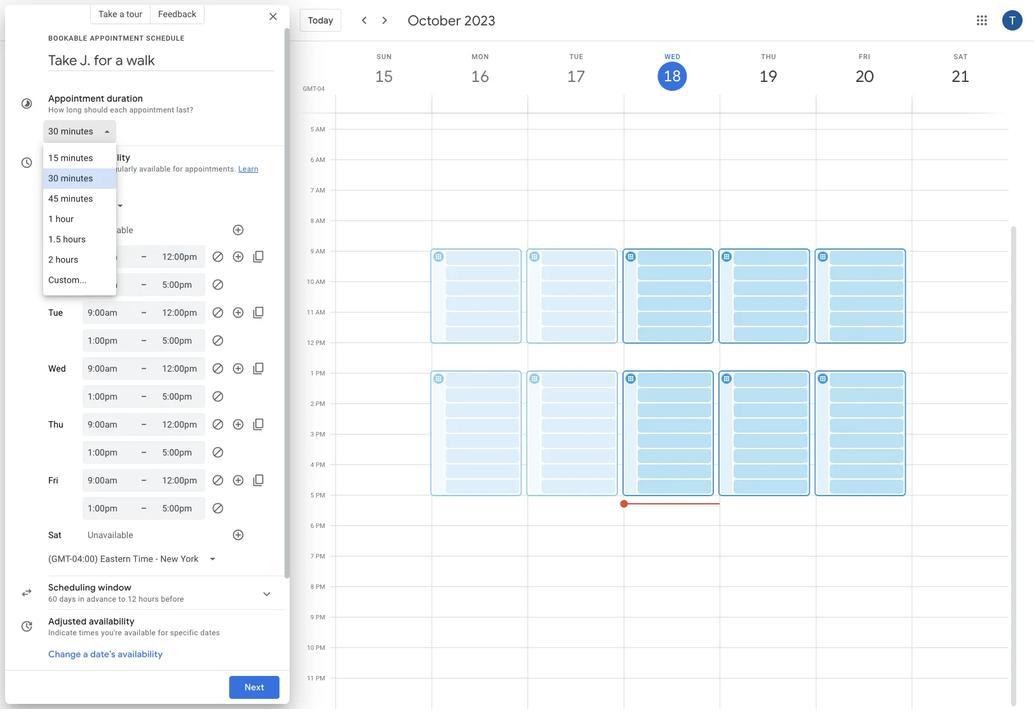 Task type: locate. For each thing, give the bounding box(es) containing it.
window
[[98, 582, 131, 594]]

0 vertical spatial end time on thursdays text field
[[162, 417, 200, 432]]

4 option from the top
[[43, 209, 116, 229]]

pm
[[316, 339, 325, 346], [316, 369, 325, 377], [316, 400, 325, 407], [316, 430, 325, 438], [316, 461, 325, 469], [316, 491, 325, 499], [316, 522, 325, 530], [316, 552, 325, 560], [316, 583, 325, 591], [316, 613, 325, 621], [316, 644, 325, 652], [316, 674, 325, 682]]

10 pm from the top
[[316, 613, 325, 621]]

end time on fridays text field for start time on fridays text box on the left bottom
[[162, 501, 200, 516]]

sat up saturday, october 21 element
[[955, 52, 969, 60]]

3 pm
[[311, 430, 325, 438]]

9 pm
[[311, 613, 325, 621]]

when
[[62, 165, 81, 174]]

1 pm from the top
[[316, 339, 325, 346]]

15
[[374, 66, 393, 87]]

grid containing 15
[[295, 41, 1020, 709]]

thu
[[762, 52, 777, 60], [48, 419, 63, 430]]

2 unavailable from the top
[[88, 530, 133, 541]]

1 vertical spatial 10
[[307, 644, 314, 652]]

– for first start time on tuesdays text box from the top
[[141, 307, 147, 318]]

5 am
[[311, 125, 325, 133]]

11 for 11 am
[[307, 308, 314, 316]]

9 for 9 am
[[311, 247, 314, 255]]

4 pm from the top
[[316, 430, 325, 438]]

tue inside "tue 17"
[[570, 52, 584, 60]]

0 vertical spatial a
[[119, 9, 124, 19]]

pm right 2
[[316, 400, 325, 407]]

mon left start time on mondays text box
[[48, 252, 66, 262]]

1 10 from the top
[[307, 278, 314, 285]]

general availability
[[48, 152, 130, 163]]

10
[[307, 278, 314, 285], [307, 644, 314, 652]]

end time on tuesdays text field for 1st start time on tuesdays text box from the bottom
[[162, 333, 200, 348]]

0 horizontal spatial a
[[83, 649, 88, 660]]

6 am
[[311, 156, 325, 163]]

– for first start time on thursdays text box
[[141, 419, 147, 430]]

6 pm
[[311, 522, 325, 530]]

1 vertical spatial 12
[[128, 595, 137, 604]]

a
[[119, 9, 124, 19], [83, 649, 88, 660]]

thu inside thu 19
[[762, 52, 777, 60]]

– for start time on mondays text field
[[141, 279, 147, 290]]

1 vertical spatial 11
[[307, 674, 314, 682]]

bookable
[[48, 34, 88, 42]]

2 9 from the top
[[311, 613, 314, 621]]

0 vertical spatial mon
[[472, 52, 490, 60]]

am for 11 am
[[316, 308, 325, 316]]

am up 12 pm
[[316, 308, 325, 316]]

am
[[316, 125, 325, 133], [316, 156, 325, 163], [316, 186, 325, 194], [316, 217, 325, 224], [316, 247, 325, 255], [316, 278, 325, 285], [316, 308, 325, 316]]

1 7 from the top
[[311, 186, 314, 194]]

2 end time on mondays text field from the top
[[162, 277, 200, 292]]

wed
[[665, 52, 681, 60], [48, 363, 66, 374]]

5 down 4 at bottom
[[311, 491, 314, 499]]

2 end time on thursdays text field from the top
[[162, 445, 200, 460]]

1 vertical spatial sat
[[48, 530, 61, 541]]

5 option from the top
[[43, 229, 116, 250]]

1 vertical spatial 8
[[311, 583, 314, 591]]

0 vertical spatial wed
[[665, 52, 681, 60]]

a inside button
[[119, 9, 124, 19]]

wed inside wed 18
[[665, 52, 681, 60]]

mon for mon
[[48, 252, 66, 262]]

scheduling
[[48, 582, 96, 594]]

wed left start time on wednesdays text field
[[48, 363, 66, 374]]

wed up 18 in the top right of the page
[[665, 52, 681, 60]]

0 vertical spatial available
[[139, 165, 171, 174]]

11 pm from the top
[[316, 644, 325, 652]]

2 am from the top
[[316, 156, 325, 163]]

4 – from the top
[[141, 335, 147, 346]]

21
[[952, 66, 970, 87]]

1 vertical spatial end time on tuesdays text field
[[162, 333, 200, 348]]

5 for 5 am
[[311, 125, 314, 133]]

1 vertical spatial start time on tuesdays text field
[[88, 333, 126, 348]]

7 option from the top
[[43, 270, 116, 291]]

2 vertical spatial availability
[[118, 649, 163, 660]]

for inside the adjusted availability indicate times you're available for specific dates
[[158, 629, 168, 638]]

pm up "9 pm"
[[316, 583, 325, 591]]

you're up change a date's availability
[[101, 629, 122, 638]]

9 pm from the top
[[316, 583, 325, 591]]

october 2023
[[408, 11, 496, 29]]

pm right 1
[[316, 369, 325, 377]]

dates
[[200, 629, 220, 638]]

set when you're regularly available for appointments.
[[48, 165, 237, 174]]

fri
[[860, 52, 871, 60], [48, 475, 58, 486]]

a left tour
[[119, 9, 124, 19]]

mon inside mon 16
[[472, 52, 490, 60]]

16 column header
[[432, 41, 529, 113]]

availability down the adjusted availability indicate times you're available for specific dates
[[118, 649, 163, 660]]

0 horizontal spatial sat
[[48, 530, 61, 541]]

2 6 from the top
[[311, 522, 314, 530]]

1 horizontal spatial wed
[[665, 52, 681, 60]]

Start time on Thursdays text field
[[88, 417, 126, 432], [88, 445, 126, 460]]

12 right to
[[128, 595, 137, 604]]

gmt-
[[303, 85, 318, 92]]

am for 6 am
[[316, 156, 325, 163]]

6 up the 7 pm
[[311, 522, 314, 530]]

saturday, october 21 element
[[947, 62, 976, 91]]

more
[[48, 175, 67, 184]]

0 horizontal spatial mon
[[48, 252, 66, 262]]

end time on mondays text field for start time on mondays text box
[[162, 249, 200, 264]]

fri up the friday, october 20 element
[[860, 52, 871, 60]]

0 vertical spatial end time on fridays text field
[[162, 473, 200, 488]]

1 horizontal spatial 12
[[307, 339, 314, 346]]

1 vertical spatial 9
[[311, 613, 314, 621]]

6 for 6 pm
[[311, 522, 314, 530]]

1 vertical spatial end time on thursdays text field
[[162, 445, 200, 460]]

4 pm
[[311, 461, 325, 469]]

advance
[[87, 595, 116, 604]]

8 up 9 am
[[311, 217, 314, 224]]

1 – from the top
[[141, 251, 147, 262]]

1 end time on wednesdays text field from the top
[[162, 361, 200, 376]]

End time on Thursdays text field
[[162, 417, 200, 432], [162, 445, 200, 460]]

tuesday, october 17 element
[[562, 62, 591, 91]]

1 vertical spatial unavailable
[[88, 530, 133, 541]]

11
[[307, 308, 314, 316], [307, 674, 314, 682]]

6 option from the top
[[43, 250, 116, 270]]

how
[[48, 106, 64, 114]]

3 am from the top
[[316, 186, 325, 194]]

pm for 12 pm
[[316, 339, 325, 346]]

1 horizontal spatial mon
[[472, 52, 490, 60]]

1 vertical spatial tue
[[48, 308, 63, 318]]

8 up "9 pm"
[[311, 583, 314, 591]]

1 horizontal spatial tue
[[570, 52, 584, 60]]

9 up 10 am
[[311, 247, 314, 255]]

availability inside "button"
[[118, 649, 163, 660]]

1 horizontal spatial for
[[173, 165, 183, 174]]

option
[[43, 148, 116, 168], [43, 168, 116, 189], [43, 189, 116, 209], [43, 209, 116, 229], [43, 229, 116, 250], [43, 250, 116, 270], [43, 270, 116, 291]]

12 inside scheduling window 60 days in advance to 12 hours before
[[128, 595, 137, 604]]

5
[[311, 125, 314, 133], [311, 491, 314, 499]]

pm for 7 pm
[[316, 552, 325, 560]]

Start time on Fridays text field
[[88, 501, 126, 516]]

2 8 from the top
[[311, 583, 314, 591]]

0 vertical spatial end time on wednesdays text field
[[162, 361, 200, 376]]

7 – from the top
[[141, 419, 147, 430]]

1 end time on tuesdays text field from the top
[[162, 305, 200, 320]]

am down "5 am"
[[316, 156, 325, 163]]

1 vertical spatial wed
[[48, 363, 66, 374]]

7 down 6 pm
[[311, 552, 314, 560]]

0 horizontal spatial tue
[[48, 308, 63, 318]]

0 vertical spatial start time on thursdays text field
[[88, 417, 126, 432]]

0 vertical spatial unavailable
[[88, 225, 133, 235]]

2 – from the top
[[141, 279, 147, 290]]

0 vertical spatial sat
[[955, 52, 969, 60]]

1 vertical spatial mon
[[48, 252, 66, 262]]

0 vertical spatial 12
[[307, 339, 314, 346]]

04
[[318, 85, 325, 92]]

am down 9 am
[[316, 278, 325, 285]]

end time on thursdays text field for 1st start time on thursdays text box from the bottom of the page
[[162, 445, 200, 460]]

pm up the 1 pm
[[316, 339, 325, 346]]

am up 9 am
[[316, 217, 325, 224]]

5 – from the top
[[141, 363, 147, 374]]

1 vertical spatial availability
[[89, 616, 135, 627]]

11 pm
[[307, 674, 325, 682]]

1 vertical spatial for
[[158, 629, 168, 638]]

pm for 5 pm
[[316, 491, 325, 499]]

1 horizontal spatial sun
[[377, 52, 392, 60]]

3 pm from the top
[[316, 400, 325, 407]]

1 vertical spatial thu
[[48, 419, 63, 430]]

pm for 6 pm
[[316, 522, 325, 530]]

learn more link
[[48, 165, 259, 184]]

0 vertical spatial 8
[[311, 217, 314, 224]]

you're
[[83, 165, 104, 174], [101, 629, 122, 638]]

5 am from the top
[[316, 247, 325, 255]]

12
[[307, 339, 314, 346], [128, 595, 137, 604]]

start time on thursdays text field up start time on fridays text field
[[88, 445, 126, 460]]

0 vertical spatial end time on tuesdays text field
[[162, 305, 200, 320]]

0 vertical spatial thu
[[762, 52, 777, 60]]

3 – from the top
[[141, 307, 147, 318]]

start time on tuesdays text field down start time on mondays text field
[[88, 305, 126, 320]]

bookable appointment schedule
[[48, 34, 185, 42]]

sun for sun 15
[[377, 52, 392, 60]]

mon up "monday, october 16" element
[[472, 52, 490, 60]]

pm down 6 pm
[[316, 552, 325, 560]]

9 – from the top
[[141, 475, 147, 486]]

specific
[[170, 629, 198, 638]]

adjusted
[[48, 616, 87, 627]]

available down hours
[[124, 629, 156, 638]]

2 5 from the top
[[311, 491, 314, 499]]

change a date's availability button
[[43, 643, 168, 666]]

to
[[119, 595, 126, 604]]

pm for 2 pm
[[316, 400, 325, 407]]

1 vertical spatial end time on wednesdays text field
[[162, 389, 200, 404]]

availability down to
[[89, 616, 135, 627]]

fri left start time on fridays text field
[[48, 475, 58, 486]]

mon
[[472, 52, 490, 60], [48, 252, 66, 262]]

7 pm from the top
[[316, 522, 325, 530]]

tue for tue 17
[[570, 52, 584, 60]]

pm for 4 pm
[[316, 461, 325, 469]]

for left specific
[[158, 629, 168, 638]]

grid
[[295, 41, 1020, 709]]

10 – from the top
[[141, 503, 147, 514]]

0 vertical spatial 6
[[311, 156, 314, 163]]

1 vertical spatial available
[[124, 629, 156, 638]]

0 vertical spatial 11
[[307, 308, 314, 316]]

6
[[311, 156, 314, 163], [311, 522, 314, 530]]

you're down the general availability
[[83, 165, 104, 174]]

7
[[311, 186, 314, 194], [311, 552, 314, 560]]

date's
[[90, 649, 116, 660]]

0 horizontal spatial 12
[[128, 595, 137, 604]]

1 end time on fridays text field from the top
[[162, 473, 200, 488]]

sun
[[377, 52, 392, 60], [48, 225, 63, 235]]

17 column header
[[528, 41, 625, 113]]

0 vertical spatial tue
[[570, 52, 584, 60]]

Start time on Fridays text field
[[88, 473, 126, 488]]

each
[[110, 106, 127, 114]]

available
[[139, 165, 171, 174], [124, 629, 156, 638]]

1 vertical spatial you're
[[101, 629, 122, 638]]

1 5 from the top
[[311, 125, 314, 133]]

2 pm from the top
[[316, 369, 325, 377]]

0 vertical spatial 9
[[311, 247, 314, 255]]

am for 5 am
[[316, 125, 325, 133]]

1 start time on tuesdays text field from the top
[[88, 305, 126, 320]]

availability for adjusted
[[89, 616, 135, 627]]

1 vertical spatial fri
[[48, 475, 58, 486]]

6 – from the top
[[141, 391, 147, 402]]

1 vertical spatial end time on mondays text field
[[162, 277, 200, 292]]

am for 8 am
[[316, 217, 325, 224]]

0 vertical spatial 5
[[311, 125, 314, 133]]

0 vertical spatial 7
[[311, 186, 314, 194]]

am up 6 am
[[316, 125, 325, 133]]

7 am from the top
[[316, 308, 325, 316]]

1 start time on thursdays text field from the top
[[88, 417, 126, 432]]

7 down 6 am
[[311, 186, 314, 194]]

fri 20
[[855, 52, 874, 87]]

pm right the 3
[[316, 430, 325, 438]]

8 – from the top
[[141, 447, 147, 458]]

7 pm
[[311, 552, 325, 560]]

pm for 9 pm
[[316, 613, 325, 621]]

21 column header
[[913, 41, 1010, 113]]

for
[[173, 165, 183, 174], [158, 629, 168, 638]]

End time on Fridays text field
[[162, 473, 200, 488], [162, 501, 200, 516]]

0 vertical spatial end time on mondays text field
[[162, 249, 200, 264]]

5 for 5 pm
[[311, 491, 314, 499]]

2 end time on wednesdays text field from the top
[[162, 389, 200, 404]]

pm down 4 pm on the bottom of page
[[316, 491, 325, 499]]

5 pm from the top
[[316, 461, 325, 469]]

1 unavailable from the top
[[88, 225, 133, 235]]

5 up 6 am
[[311, 125, 314, 133]]

17
[[567, 66, 585, 87]]

End time on Mondays text field
[[162, 249, 200, 264], [162, 277, 200, 292]]

thu for thu
[[48, 419, 63, 430]]

take a tour
[[98, 9, 142, 19]]

availability for general
[[85, 152, 130, 163]]

thu for thu 19
[[762, 52, 777, 60]]

october
[[408, 11, 462, 29]]

1 horizontal spatial fri
[[860, 52, 871, 60]]

Start time on Wednesdays text field
[[88, 361, 126, 376]]

1 pm
[[311, 369, 325, 377]]

11 down 10 pm
[[307, 674, 314, 682]]

pm up the 7 pm
[[316, 522, 325, 530]]

0 horizontal spatial fri
[[48, 475, 58, 486]]

End time on Wednesdays text field
[[162, 361, 200, 376], [162, 389, 200, 404]]

1 end time on thursdays text field from the top
[[162, 417, 200, 432]]

start time on tuesdays text field up start time on wednesdays text field
[[88, 333, 126, 348]]

1 8 from the top
[[311, 217, 314, 224]]

8
[[311, 217, 314, 224], [311, 583, 314, 591]]

2 end time on tuesdays text field from the top
[[162, 333, 200, 348]]

schedule
[[146, 34, 185, 42]]

wed for wed
[[48, 363, 66, 374]]

1 vertical spatial sun
[[48, 225, 63, 235]]

1 vertical spatial start time on thursdays text field
[[88, 445, 126, 460]]

sun down more
[[48, 225, 63, 235]]

12 pm from the top
[[316, 674, 325, 682]]

availability inside the adjusted availability indicate times you're available for specific dates
[[89, 616, 135, 627]]

11 down 10 am
[[307, 308, 314, 316]]

sat up scheduling
[[48, 530, 61, 541]]

0 vertical spatial fri
[[860, 52, 871, 60]]

6 down "5 am"
[[311, 156, 314, 163]]

2 end time on fridays text field from the top
[[162, 501, 200, 516]]

1 9 from the top
[[311, 247, 314, 255]]

available right regularly
[[139, 165, 171, 174]]

today button
[[300, 5, 342, 36]]

1 6 from the top
[[311, 156, 314, 163]]

1 horizontal spatial thu
[[762, 52, 777, 60]]

unavailable down start time on fridays text box on the left bottom
[[88, 530, 133, 541]]

0 vertical spatial 10
[[307, 278, 314, 285]]

sat
[[955, 52, 969, 60], [48, 530, 61, 541]]

am down 6 am
[[316, 186, 325, 194]]

9
[[311, 247, 314, 255], [311, 613, 314, 621]]

am down the 8 am
[[316, 247, 325, 255]]

0 horizontal spatial wed
[[48, 363, 66, 374]]

2023
[[465, 11, 496, 29]]

– for start time on wednesdays text field
[[141, 363, 147, 374]]

4 am from the top
[[316, 217, 325, 224]]

unavailable up start time on mondays text box
[[88, 225, 133, 235]]

8 pm from the top
[[316, 552, 325, 560]]

1 vertical spatial 6
[[311, 522, 314, 530]]

mon for mon 16
[[472, 52, 490, 60]]

pm down '8 pm'
[[316, 613, 325, 621]]

pm for 1 pm
[[316, 369, 325, 377]]

7 am
[[311, 186, 325, 194]]

for left appointments. on the left top
[[173, 165, 183, 174]]

2 11 from the top
[[307, 674, 314, 682]]

6 pm from the top
[[316, 491, 325, 499]]

pm right 4 at bottom
[[316, 461, 325, 469]]

1 horizontal spatial sat
[[955, 52, 969, 60]]

fri for fri
[[48, 475, 58, 486]]

feedback button
[[151, 4, 205, 24]]

0 vertical spatial start time on tuesdays text field
[[88, 305, 126, 320]]

None field
[[43, 120, 121, 143], [43, 548, 227, 571], [43, 120, 121, 143], [43, 548, 227, 571]]

Start time on Wednesdays text field
[[88, 389, 126, 404]]

9 up 10 pm
[[311, 613, 314, 621]]

monday, october 16 element
[[466, 62, 495, 91]]

1 vertical spatial a
[[83, 649, 88, 660]]

pm for 10 pm
[[316, 644, 325, 652]]

1 am from the top
[[316, 125, 325, 133]]

general
[[48, 152, 82, 163]]

2 10 from the top
[[307, 644, 314, 652]]

learn
[[239, 165, 259, 174]]

a left date's
[[83, 649, 88, 660]]

0 vertical spatial availability
[[85, 152, 130, 163]]

0 horizontal spatial thu
[[48, 419, 63, 430]]

10 up 11 am
[[307, 278, 314, 285]]

1 11 from the top
[[307, 308, 314, 316]]

1 vertical spatial 5
[[311, 491, 314, 499]]

End time on Tuesdays text field
[[162, 305, 200, 320], [162, 333, 200, 348]]

fri inside fri 20
[[860, 52, 871, 60]]

1 horizontal spatial a
[[119, 9, 124, 19]]

sat inside sat 21
[[955, 52, 969, 60]]

availability
[[85, 152, 130, 163], [89, 616, 135, 627], [118, 649, 163, 660]]

pm down "9 pm"
[[316, 644, 325, 652]]

tue 17
[[567, 52, 585, 87]]

6 am from the top
[[316, 278, 325, 285]]

0 horizontal spatial for
[[158, 629, 168, 638]]

4
[[311, 461, 314, 469]]

1 end time on mondays text field from the top
[[162, 249, 200, 264]]

1 vertical spatial end time on fridays text field
[[162, 501, 200, 516]]

2 start time on thursdays text field from the top
[[88, 445, 126, 460]]

sun inside the sun 15
[[377, 52, 392, 60]]

end time on thursdays text field for first start time on thursdays text box
[[162, 417, 200, 432]]

8 am
[[311, 217, 325, 224]]

am for 10 am
[[316, 278, 325, 285]]

unavailable
[[88, 225, 133, 235], [88, 530, 133, 541]]

0 horizontal spatial sun
[[48, 225, 63, 235]]

adjusted availability indicate times you're available for specific dates
[[48, 616, 220, 638]]

12 up 1
[[307, 339, 314, 346]]

availability up regularly
[[85, 152, 130, 163]]

a inside "button"
[[83, 649, 88, 660]]

10 up 11 pm
[[307, 644, 314, 652]]

start time on thursdays text field down start time on wednesdays text box
[[88, 417, 126, 432]]

1 vertical spatial 7
[[311, 552, 314, 560]]

0 vertical spatial sun
[[377, 52, 392, 60]]

pm down 10 pm
[[316, 674, 325, 682]]

2 7 from the top
[[311, 552, 314, 560]]

sun up sunday, october 15 element
[[377, 52, 392, 60]]

60
[[48, 595, 57, 604]]

Start time on Tuesdays text field
[[88, 305, 126, 320], [88, 333, 126, 348]]



Task type: describe. For each thing, give the bounding box(es) containing it.
20
[[855, 66, 874, 87]]

take a tour button
[[90, 4, 151, 24]]

10 am
[[307, 278, 325, 285]]

19 column header
[[720, 41, 817, 113]]

19
[[759, 66, 777, 87]]

appointment
[[90, 34, 144, 42]]

change
[[48, 649, 81, 660]]

18 column header
[[624, 41, 721, 113]]

you're inside the adjusted availability indicate times you're available for specific dates
[[101, 629, 122, 638]]

– for start time on wednesdays text box
[[141, 391, 147, 402]]

Add title text field
[[48, 51, 275, 70]]

20 column header
[[817, 41, 913, 113]]

tour
[[127, 9, 142, 19]]

scheduling window 60 days in advance to 12 hours before
[[48, 582, 184, 604]]

– for start time on fridays text field
[[141, 475, 147, 486]]

indicate
[[48, 629, 77, 638]]

tue for tue
[[48, 308, 63, 318]]

wed 18
[[663, 52, 681, 86]]

2
[[311, 400, 314, 407]]

5 pm
[[311, 491, 325, 499]]

next button
[[229, 673, 280, 703]]

unavailable for sat
[[88, 530, 133, 541]]

1
[[311, 369, 314, 377]]

end time on wednesdays text field for start time on wednesdays text box
[[162, 389, 200, 404]]

times
[[79, 629, 99, 638]]

wednesday, october 18, today element
[[658, 62, 688, 91]]

sun 15
[[374, 52, 393, 87]]

end time on tuesdays text field for first start time on tuesdays text box from the top
[[162, 305, 200, 320]]

– for 1st start time on thursdays text box from the bottom of the page
[[141, 447, 147, 458]]

wed for wed 18
[[665, 52, 681, 60]]

feedback
[[158, 9, 197, 19]]

– for start time on fridays text box on the left bottom
[[141, 503, 147, 514]]

0 vertical spatial you're
[[83, 165, 104, 174]]

sun for sun
[[48, 225, 63, 235]]

pm for 3 pm
[[316, 430, 325, 438]]

appointments.
[[185, 165, 237, 174]]

– for start time on mondays text box
[[141, 251, 147, 262]]

available inside the adjusted availability indicate times you're available for specific dates
[[124, 629, 156, 638]]

days
[[59, 595, 76, 604]]

long
[[66, 106, 82, 114]]

1 option from the top
[[43, 148, 116, 168]]

appointment duration how long should each appointment last?
[[48, 93, 194, 114]]

8 pm
[[311, 583, 325, 591]]

duration
[[107, 93, 143, 104]]

3 option from the top
[[43, 189, 116, 209]]

end time on wednesdays text field for start time on wednesdays text field
[[162, 361, 200, 376]]

15 column header
[[336, 41, 432, 113]]

appointment
[[129, 106, 174, 114]]

2 option from the top
[[43, 168, 116, 189]]

– for 1st start time on tuesdays text box from the bottom
[[141, 335, 147, 346]]

thu 19
[[759, 52, 777, 87]]

a for change
[[83, 649, 88, 660]]

in
[[78, 595, 85, 604]]

sat for sat
[[48, 530, 61, 541]]

regularly
[[106, 165, 137, 174]]

2 start time on tuesdays text field from the top
[[88, 333, 126, 348]]

3
[[311, 430, 314, 438]]

unavailable for sun
[[88, 225, 133, 235]]

9 for 9 pm
[[311, 613, 314, 621]]

change a date's availability
[[48, 649, 163, 660]]

10 for 10 am
[[307, 278, 314, 285]]

set
[[48, 165, 60, 174]]

pm for 11 pm
[[316, 674, 325, 682]]

11 am
[[307, 308, 325, 316]]

fri for fri 20
[[860, 52, 871, 60]]

12 pm
[[307, 339, 325, 346]]

should
[[84, 106, 108, 114]]

6 for 6 am
[[311, 156, 314, 163]]

duration list box
[[43, 143, 116, 296]]

8 for 8 pm
[[311, 583, 314, 591]]

9 am
[[311, 247, 325, 255]]

next
[[245, 682, 264, 694]]

sat for sat 21
[[955, 52, 969, 60]]

sat 21
[[952, 52, 970, 87]]

2 pm
[[311, 400, 325, 407]]

18
[[663, 66, 681, 86]]

gmt-04
[[303, 85, 325, 92]]

friday, october 20 element
[[851, 62, 880, 91]]

before
[[161, 595, 184, 604]]

10 pm
[[307, 644, 325, 652]]

last?
[[177, 106, 194, 114]]

mon 16
[[471, 52, 490, 87]]

pm for 8 pm
[[316, 583, 325, 591]]

10 for 10 pm
[[307, 644, 314, 652]]

learn more
[[48, 165, 259, 184]]

sunday, october 15 element
[[370, 62, 399, 91]]

end time on fridays text field for start time on fridays text field
[[162, 473, 200, 488]]

a for take
[[119, 9, 124, 19]]

0 vertical spatial for
[[173, 165, 183, 174]]

take
[[98, 9, 117, 19]]

am for 9 am
[[316, 247, 325, 255]]

Start time on Mondays text field
[[88, 277, 126, 292]]

8 for 8 am
[[311, 217, 314, 224]]

hours
[[139, 595, 159, 604]]

7 for 7 pm
[[311, 552, 314, 560]]

Start time on Mondays text field
[[88, 249, 126, 264]]

16
[[471, 66, 489, 87]]

today
[[308, 15, 334, 26]]

am for 7 am
[[316, 186, 325, 194]]

7 for 7 am
[[311, 186, 314, 194]]

thursday, october 19 element
[[754, 62, 784, 91]]

appointment
[[48, 93, 105, 104]]

end time on mondays text field for start time on mondays text field
[[162, 277, 200, 292]]

11 for 11 pm
[[307, 674, 314, 682]]



Task type: vqa. For each thing, say whether or not it's contained in the screenshot.
48 related to S
no



